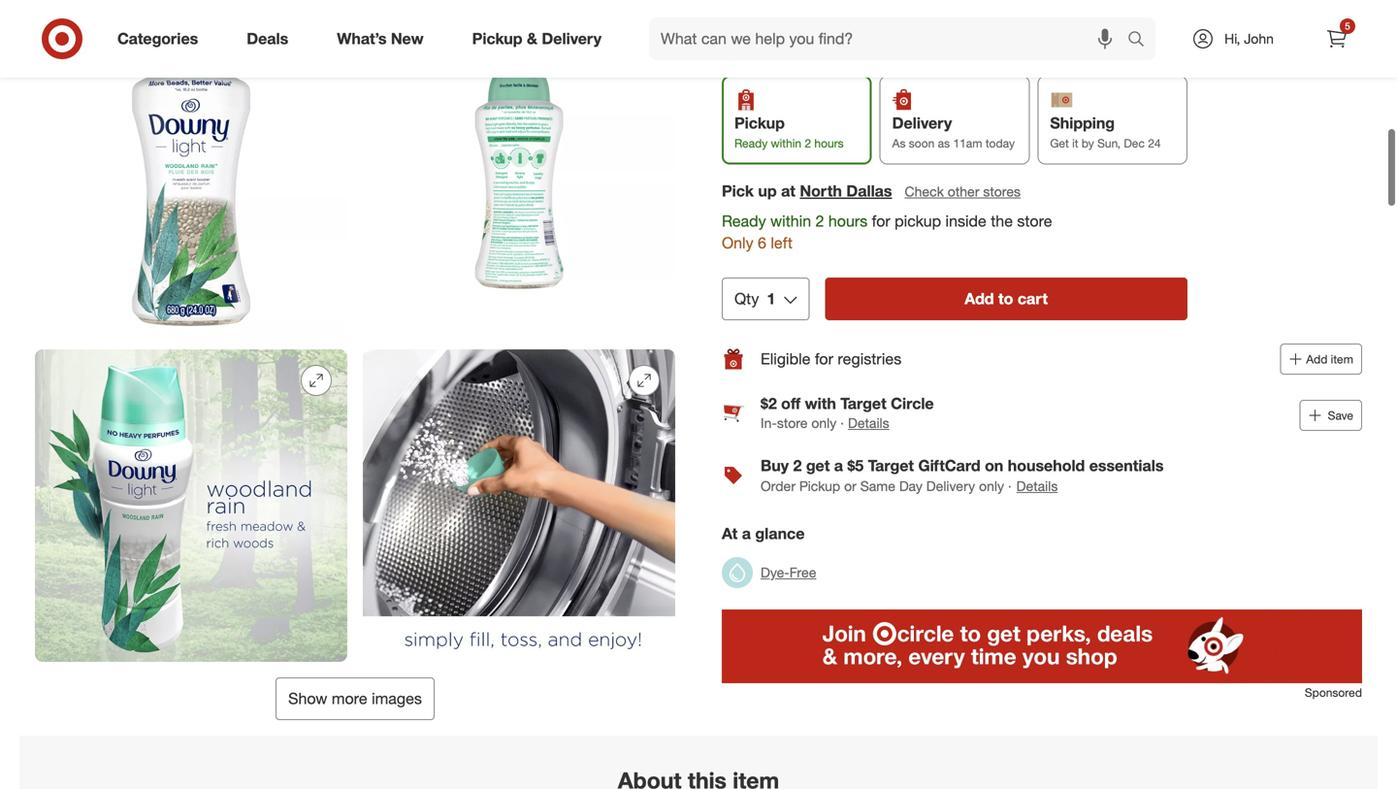 Task type: vqa. For each thing, say whether or not it's contained in the screenshot.
left "dallas"
yes



Task type: locate. For each thing, give the bounding box(es) containing it.
store
[[1018, 212, 1053, 230], [777, 415, 808, 432]]

1 vertical spatial ready
[[722, 212, 767, 230]]

0 horizontal spatial item
[[861, 34, 887, 51]]

for left pickup
[[872, 212, 891, 230]]

today
[[986, 136, 1015, 151]]

details button down "household"
[[1016, 476, 1059, 497]]

0 vertical spatial item
[[861, 34, 887, 51]]

11am
[[954, 136, 983, 151]]

target up same
[[868, 456, 915, 475]]

item
[[861, 34, 887, 51], [1332, 352, 1354, 367]]

0 horizontal spatial store
[[777, 415, 808, 432]]

within inside pickup ready within 2 hours
[[771, 136, 802, 151]]

What can we help you find? suggestions appear below search field
[[649, 17, 1133, 60]]

1 vertical spatial dallas
[[847, 181, 893, 200]]

a inside buy 2 get a $5 target giftcard on household essentials order pickup or same day delivery only ∙ details
[[835, 456, 844, 475]]

$5
[[848, 456, 864, 475]]

target
[[841, 394, 887, 413], [868, 456, 915, 475]]

within up the left
[[771, 212, 812, 230]]

details button
[[848, 414, 890, 433], [1016, 476, 1059, 497]]

2 inside buy 2 get a $5 target giftcard on household essentials order pickup or same day delivery only ∙ details
[[794, 456, 802, 475]]

ready up the 'pick'
[[735, 136, 768, 151]]

0 vertical spatial pickup
[[472, 29, 523, 48]]

delivery
[[542, 29, 602, 48], [893, 114, 953, 133], [927, 478, 976, 495]]

dye-free button
[[722, 552, 817, 594]]

for inside "see 2 deals for this item" link
[[815, 34, 831, 51]]

pickup for &
[[472, 29, 523, 48]]

hours up 'north dallas' button
[[815, 136, 844, 151]]

for left this
[[815, 34, 831, 51]]

john
[[1245, 30, 1275, 47]]

ready
[[735, 136, 768, 151], [722, 212, 767, 230]]

store right 'the'
[[1018, 212, 1053, 230]]

details up $5
[[848, 415, 890, 432]]

shipping
[[1051, 114, 1116, 133]]

add left to
[[965, 289, 995, 308]]

1 vertical spatial at
[[782, 181, 796, 200]]

1 horizontal spatial store
[[1018, 212, 1053, 230]]

add up save button at the right bottom of page
[[1307, 352, 1328, 367]]

1 vertical spatial item
[[1332, 352, 1354, 367]]

0 vertical spatial add
[[965, 289, 995, 308]]

∙ inside buy 2 get a $5 target giftcard on household essentials order pickup or same day delivery only ∙ details
[[1009, 478, 1012, 495]]

0 horizontal spatial at
[[722, 6, 734, 23]]

24
[[1149, 136, 1162, 151]]

item inside button
[[1332, 352, 1354, 367]]

dye-
[[761, 564, 790, 581]]

1 vertical spatial add
[[1307, 352, 1328, 367]]

1 horizontal spatial details
[[1017, 478, 1059, 495]]

1 within from the top
[[771, 136, 802, 151]]

1 horizontal spatial add
[[1307, 352, 1328, 367]]

0 vertical spatial north
[[738, 6, 772, 23]]

a right at
[[742, 524, 751, 543]]

0 vertical spatial only
[[812, 415, 837, 432]]

delivery up soon
[[893, 114, 953, 133]]

1 horizontal spatial details button
[[1016, 476, 1059, 497]]

0 vertical spatial target
[[841, 394, 887, 413]]

target inside the $2 off with target circle in-store only ∙ details
[[841, 394, 887, 413]]

&
[[527, 29, 538, 48]]

5 link
[[1316, 17, 1359, 60]]

1 horizontal spatial a
[[835, 456, 844, 475]]

pickup & delivery link
[[456, 17, 626, 60]]

2 vertical spatial pickup
[[800, 478, 841, 495]]

add to cart
[[965, 289, 1048, 308]]

store inside the $2 off with target circle in-store only ∙ details
[[777, 415, 808, 432]]

hours down 'north dallas' button
[[829, 212, 868, 230]]

hours
[[815, 136, 844, 151], [829, 212, 868, 230]]

qty
[[735, 289, 760, 308]]

0 vertical spatial hours
[[815, 136, 844, 151]]

household
[[1008, 456, 1086, 475]]

1 vertical spatial hours
[[829, 212, 868, 230]]

2 left "get"
[[794, 456, 802, 475]]

deals
[[779, 34, 811, 51]]

categories
[[117, 29, 198, 48]]

pickup up up
[[735, 114, 785, 133]]

the
[[991, 212, 1014, 230]]

ready up only on the right top of page
[[722, 212, 767, 230]]

target inside buy 2 get a $5 target giftcard on household essentials order pickup or same day delivery only ∙ details
[[868, 456, 915, 475]]

get
[[807, 456, 830, 475]]

only down with
[[812, 415, 837, 432]]

2 vertical spatial delivery
[[927, 478, 976, 495]]

1 vertical spatial target
[[868, 456, 915, 475]]

1 vertical spatial store
[[777, 415, 808, 432]]

0 vertical spatial dallas
[[776, 6, 813, 23]]

1 horizontal spatial pickup
[[735, 114, 785, 133]]

stores
[[984, 183, 1021, 200]]

only down the on
[[980, 478, 1005, 495]]

for right eligible
[[815, 350, 834, 369]]

what's new
[[337, 29, 424, 48]]

2
[[767, 34, 775, 51], [805, 136, 812, 151], [816, 212, 825, 230], [794, 456, 802, 475]]

at
[[722, 6, 734, 23], [782, 181, 796, 200]]

1 horizontal spatial item
[[1332, 352, 1354, 367]]

only inside the $2 off with target circle in-store only ∙ details
[[812, 415, 837, 432]]

deals element
[[722, 383, 1363, 509]]

day
[[900, 478, 923, 495]]

store down the off
[[777, 415, 808, 432]]

2 inside pickup ready within 2 hours
[[805, 136, 812, 151]]

pick
[[722, 181, 754, 200]]

1 vertical spatial a
[[742, 524, 751, 543]]

for
[[815, 34, 831, 51], [872, 212, 891, 230], [815, 350, 834, 369]]

off
[[782, 394, 801, 413]]

buy
[[761, 456, 789, 475]]

dallas up ready within 2 hours for pickup inside the store only 6 left
[[847, 181, 893, 200]]

details
[[848, 415, 890, 432], [1017, 478, 1059, 495]]

0 vertical spatial delivery
[[542, 29, 602, 48]]

check other stores button
[[904, 181, 1022, 202]]

0 horizontal spatial only
[[812, 415, 837, 432]]

delivery right & at left
[[542, 29, 602, 48]]

item up "save" on the bottom of page
[[1332, 352, 1354, 367]]

details button up $5
[[848, 414, 890, 433]]

images
[[372, 689, 422, 708]]

5
[[1346, 20, 1351, 32]]

2 horizontal spatial pickup
[[800, 478, 841, 495]]

show
[[288, 689, 328, 708]]

dallas
[[776, 6, 813, 23], [847, 181, 893, 200]]

1 vertical spatial details button
[[1016, 476, 1059, 497]]

see 2 deals for this item link
[[722, 29, 1363, 57]]

soon
[[909, 136, 935, 151]]

0 horizontal spatial pickup
[[472, 29, 523, 48]]

1 vertical spatial only
[[980, 478, 1005, 495]]

0 vertical spatial details button
[[848, 414, 890, 433]]

1 vertical spatial delivery
[[893, 114, 953, 133]]

1 horizontal spatial only
[[980, 478, 1005, 495]]

1 horizontal spatial at
[[782, 181, 796, 200]]

1 vertical spatial for
[[872, 212, 891, 230]]

details down "household"
[[1017, 478, 1059, 495]]

only
[[722, 234, 754, 253]]

pickup
[[895, 212, 942, 230]]

delivery down giftcard
[[927, 478, 976, 495]]

sun,
[[1098, 136, 1121, 151]]

1 vertical spatial pickup
[[735, 114, 785, 133]]

2 down pick up at north dallas
[[816, 212, 825, 230]]

dallas up the "deals"
[[776, 6, 813, 23]]

∙
[[841, 415, 845, 432], [1009, 478, 1012, 495]]

1 vertical spatial ∙
[[1009, 478, 1012, 495]]

pickup inside pickup ready within 2 hours
[[735, 114, 785, 133]]

a left $5
[[835, 456, 844, 475]]

downy light woodland rain scent laundry scent booster beads with no heavy perfumes - 24oz, 5 of 13 image
[[35, 350, 348, 662]]

search button
[[1119, 17, 1166, 64]]

north up see on the top of page
[[738, 6, 772, 23]]

2 within from the top
[[771, 212, 812, 230]]

a
[[835, 456, 844, 475], [742, 524, 751, 543]]

north right up
[[800, 181, 843, 200]]

$2 off with target circle in-store only ∙ details
[[761, 394, 934, 432]]

at north dallas
[[722, 6, 813, 23]]

delivery inside delivery as soon as 11am today
[[893, 114, 953, 133]]

target right with
[[841, 394, 887, 413]]

0 vertical spatial for
[[815, 34, 831, 51]]

delivery inside buy 2 get a $5 target giftcard on household essentials order pickup or same day delivery only ∙ details
[[927, 478, 976, 495]]

1 vertical spatial within
[[771, 212, 812, 230]]

pickup left & at left
[[472, 29, 523, 48]]

0 vertical spatial within
[[771, 136, 802, 151]]

0 horizontal spatial details
[[848, 415, 890, 432]]

add item
[[1307, 352, 1354, 367]]

0 horizontal spatial north
[[738, 6, 772, 23]]

for inside ready within 2 hours for pickup inside the store only 6 left
[[872, 212, 891, 230]]

0 vertical spatial ready
[[735, 136, 768, 151]]

1 vertical spatial north
[[800, 181, 843, 200]]

1 horizontal spatial ∙
[[1009, 478, 1012, 495]]

0 horizontal spatial ∙
[[841, 415, 845, 432]]

within up up
[[771, 136, 802, 151]]

0 vertical spatial store
[[1018, 212, 1053, 230]]

add item button
[[1281, 344, 1363, 375]]

pickup down "get"
[[800, 478, 841, 495]]

check
[[905, 183, 944, 200]]

pickup inside buy 2 get a $5 target giftcard on household essentials order pickup or same day delivery only ∙ details
[[800, 478, 841, 495]]

pickup
[[472, 29, 523, 48], [735, 114, 785, 133], [800, 478, 841, 495]]

2 up pick up at north dallas
[[805, 136, 812, 151]]

same
[[861, 478, 896, 495]]

2 right see on the top of page
[[767, 34, 775, 51]]

item right this
[[861, 34, 887, 51]]

0 vertical spatial at
[[722, 6, 734, 23]]

0 vertical spatial a
[[835, 456, 844, 475]]

this
[[835, 34, 857, 51]]

0 vertical spatial ∙
[[841, 415, 845, 432]]

0 horizontal spatial add
[[965, 289, 995, 308]]

1 vertical spatial details
[[1017, 478, 1059, 495]]

1
[[767, 289, 776, 308]]

only
[[812, 415, 837, 432], [980, 478, 1005, 495]]

0 vertical spatial details
[[848, 415, 890, 432]]

1 horizontal spatial dallas
[[847, 181, 893, 200]]

within
[[771, 136, 802, 151], [771, 212, 812, 230]]

as
[[938, 136, 951, 151]]

pickup ready within 2 hours
[[735, 114, 844, 151]]

2 inside ready within 2 hours for pickup inside the store only 6 left
[[816, 212, 825, 230]]



Task type: describe. For each thing, give the bounding box(es) containing it.
what's new link
[[321, 17, 448, 60]]

image gallery element
[[35, 0, 676, 721]]

deals
[[247, 29, 289, 48]]

ready inside pickup ready within 2 hours
[[735, 136, 768, 151]]

up
[[759, 181, 777, 200]]

details inside the $2 off with target circle in-store only ∙ details
[[848, 415, 890, 432]]

only inside buy 2 get a $5 target giftcard on household essentials order pickup or same day delivery only ∙ details
[[980, 478, 1005, 495]]

eligible for registries
[[761, 350, 902, 369]]

eligible
[[761, 350, 811, 369]]

see 2 deals for this item
[[740, 34, 887, 51]]

essentials
[[1090, 456, 1164, 475]]

0 horizontal spatial a
[[742, 524, 751, 543]]

deals link
[[230, 17, 313, 60]]

ready within 2 hours for pickup inside the store only 6 left
[[722, 212, 1053, 253]]

ready inside ready within 2 hours for pickup inside the store only 6 left
[[722, 212, 767, 230]]

save
[[1329, 408, 1354, 423]]

add for add item
[[1307, 352, 1328, 367]]

north dallas button
[[800, 180, 893, 202]]

inside
[[946, 212, 987, 230]]

left
[[771, 234, 793, 253]]

0 horizontal spatial dallas
[[776, 6, 813, 23]]

$2
[[761, 394, 777, 413]]

delivery as soon as 11am today
[[893, 114, 1015, 151]]

order
[[761, 478, 796, 495]]

downy light woodland rain scent laundry scent booster beads with no heavy perfumes - 24oz, 3 of 13 image
[[35, 22, 348, 334]]

hours inside ready within 2 hours for pickup inside the store only 6 left
[[829, 212, 868, 230]]

hi,
[[1225, 30, 1241, 47]]

in-
[[761, 415, 777, 432]]

advertisement region
[[722, 610, 1363, 684]]

hours inside pickup ready within 2 hours
[[815, 136, 844, 151]]

qty 1
[[735, 289, 776, 308]]

what's
[[337, 29, 387, 48]]

or
[[845, 478, 857, 495]]

at
[[722, 524, 738, 543]]

1 horizontal spatial north
[[800, 181, 843, 200]]

add to cart button
[[825, 278, 1188, 320]]

search
[[1119, 31, 1166, 50]]

pickup for ready
[[735, 114, 785, 133]]

at a glance
[[722, 524, 805, 543]]

registries
[[838, 350, 902, 369]]

check other stores
[[905, 183, 1021, 200]]

by
[[1082, 136, 1095, 151]]

categories link
[[101, 17, 223, 60]]

cart
[[1018, 289, 1048, 308]]

hi, john
[[1225, 30, 1275, 47]]

downy light woodland rain scent laundry scent booster beads with no heavy perfumes - 24oz, 4 of 13 image
[[363, 22, 676, 334]]

save button
[[1301, 400, 1363, 431]]

circle
[[891, 394, 934, 413]]

sponsored
[[1306, 685, 1363, 700]]

pickup & delivery
[[472, 29, 602, 48]]

see
[[740, 34, 764, 51]]

details inside buy 2 get a $5 target giftcard on household essentials order pickup or same day delivery only ∙ details
[[1017, 478, 1059, 495]]

buy 2 get a $5 target giftcard on household essentials link
[[761, 456, 1164, 475]]

show more images
[[288, 689, 422, 708]]

it
[[1073, 136, 1079, 151]]

within inside ready within 2 hours for pickup inside the store only 6 left
[[771, 212, 812, 230]]

2 vertical spatial for
[[815, 350, 834, 369]]

to
[[999, 289, 1014, 308]]

add for add to cart
[[965, 289, 995, 308]]

with
[[805, 394, 837, 413]]

dye-free
[[761, 564, 817, 581]]

store inside ready within 2 hours for pickup inside the store only 6 left
[[1018, 212, 1053, 230]]

new
[[391, 29, 424, 48]]

∙ inside the $2 off with target circle in-store only ∙ details
[[841, 415, 845, 432]]

buy 2 get a $5 target giftcard on household essentials order pickup or same day delivery only ∙ details
[[761, 456, 1164, 495]]

shipping get it by sun, dec 24
[[1051, 114, 1162, 151]]

0 horizontal spatial details button
[[848, 414, 890, 433]]

dec
[[1124, 136, 1145, 151]]

glance
[[756, 524, 805, 543]]

other
[[948, 183, 980, 200]]

as
[[893, 136, 906, 151]]

on
[[986, 456, 1004, 475]]

giftcard
[[919, 456, 981, 475]]

more
[[332, 689, 368, 708]]

get
[[1051, 136, 1070, 151]]

pick up at north dallas
[[722, 181, 893, 200]]

downy light woodland rain scent laundry scent booster beads with no heavy perfumes - 24oz, 6 of 13 image
[[363, 350, 676, 662]]

free
[[790, 564, 817, 581]]

show more images button
[[276, 678, 435, 721]]



